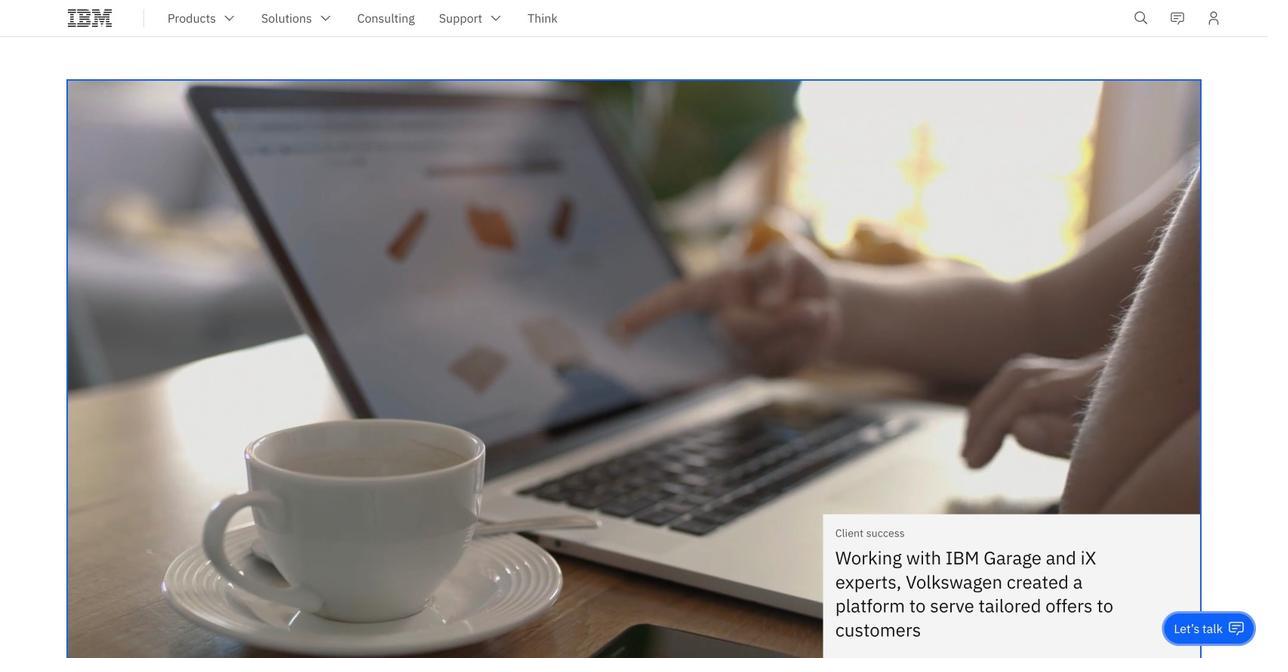 Task type: describe. For each thing, give the bounding box(es) containing it.
let's talk element
[[1174, 621, 1223, 637]]



